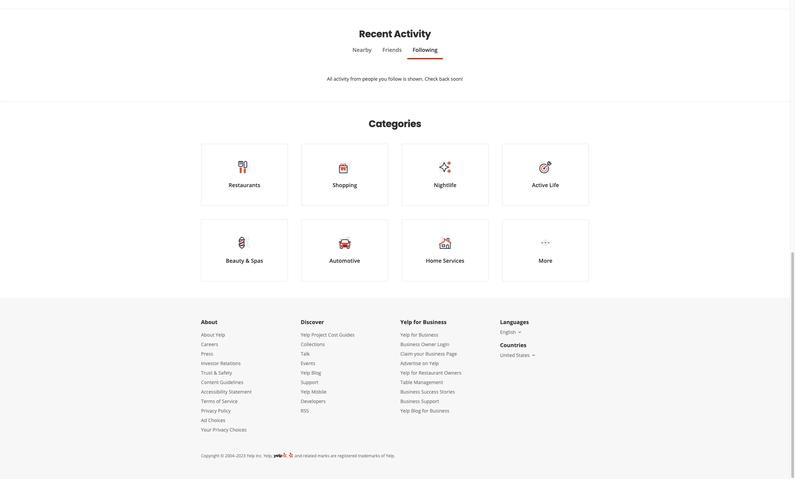 Task type: vqa. For each thing, say whether or not it's contained in the screenshot.
Email email field
no



Task type: locate. For each thing, give the bounding box(es) containing it.
yelp for business business owner login claim your business page advertise on yelp yelp for restaurant owners table management business success stories business support yelp blog for business
[[401, 332, 462, 414]]

1 vertical spatial support
[[421, 398, 439, 405]]

blog inside yelp for business business owner login claim your business page advertise on yelp yelp for restaurant owners table management business success stories business support yelp blog for business
[[411, 408, 421, 414]]

1 horizontal spatial &
[[246, 257, 250, 265]]

support
[[301, 379, 319, 386], [421, 398, 439, 405]]

collections link
[[301, 341, 325, 348]]

service
[[222, 398, 238, 405]]

owners
[[444, 370, 462, 376]]

1 vertical spatial blog
[[411, 408, 421, 414]]

about up careers
[[201, 332, 214, 338]]

are
[[330, 453, 337, 459]]

restaurant
[[419, 370, 443, 376]]

business down owner
[[426, 351, 445, 357]]

categories
[[369, 117, 421, 131]]

2 about from the top
[[201, 332, 214, 338]]

1 horizontal spatial blog
[[411, 408, 421, 414]]

events link
[[301, 360, 315, 367]]

friends
[[383, 46, 402, 54]]

beauty & spas link
[[201, 219, 288, 281]]

0 vertical spatial 16 chevron down v2 image
[[517, 330, 523, 335]]

& left spas
[[246, 257, 250, 265]]

spas
[[251, 257, 263, 265]]

more link
[[502, 219, 589, 281]]

business up owner
[[419, 332, 438, 338]]

following
[[413, 46, 438, 54]]

ad
[[201, 417, 207, 424]]

recent activity
[[359, 27, 431, 41]]

0 vertical spatial about
[[201, 318, 218, 326]]

page
[[446, 351, 457, 357]]

16 chevron down v2 image inside 'united states' dropdown button
[[531, 353, 537, 358]]

about up about yelp link
[[201, 318, 218, 326]]

tab list
[[201, 46, 589, 59]]

collections
[[301, 341, 325, 348]]

0 vertical spatial blog
[[311, 370, 321, 376]]

& right trust
[[214, 370, 217, 376]]

0 horizontal spatial 16 chevron down v2 image
[[517, 330, 523, 335]]

16 chevron down v2 image right states
[[531, 353, 537, 358]]

for down business support link
[[422, 408, 429, 414]]

1 vertical spatial of
[[381, 453, 385, 459]]

claim
[[401, 351, 413, 357]]

support down yelp blog link
[[301, 379, 319, 386]]

copyright
[[201, 453, 220, 459]]

1 horizontal spatial 16 chevron down v2 image
[[531, 353, 537, 358]]

blog
[[311, 370, 321, 376], [411, 408, 421, 414]]

follow
[[388, 76, 402, 82]]

trust
[[201, 370, 213, 376]]

business up the claim
[[401, 341, 420, 348]]

cost
[[328, 332, 338, 338]]

yelp up yelp for business link on the right
[[401, 318, 412, 326]]

1 horizontal spatial support
[[421, 398, 439, 405]]

0 vertical spatial choices
[[208, 417, 225, 424]]

business down stories
[[430, 408, 449, 414]]

yelp for restaurant owners link
[[401, 370, 462, 376]]

yelp.
[[386, 453, 395, 459]]

your
[[414, 351, 424, 357]]

0 vertical spatial support
[[301, 379, 319, 386]]

1 vertical spatial 16 chevron down v2 image
[[531, 353, 537, 358]]

privacy
[[201, 408, 217, 414], [213, 427, 228, 433]]

1 vertical spatial about
[[201, 332, 214, 338]]

of up privacy policy 'link'
[[216, 398, 221, 405]]

activity
[[394, 27, 431, 41]]

0 horizontal spatial &
[[214, 370, 217, 376]]

terms
[[201, 398, 215, 405]]

16 chevron down v2 image
[[517, 330, 523, 335], [531, 353, 537, 358]]

yelp mobile link
[[301, 389, 327, 395]]

home services
[[426, 257, 464, 265]]

about inside about yelp careers press investor relations trust & safety content guidelines accessibility statement terms of service privacy policy ad choices your privacy choices
[[201, 332, 214, 338]]

yelp down support link
[[301, 389, 310, 395]]

is
[[403, 76, 406, 82]]

yelp down events
[[301, 370, 310, 376]]

tab list containing nearby
[[201, 46, 589, 59]]

0 horizontal spatial of
[[216, 398, 221, 405]]

support down success
[[421, 398, 439, 405]]

privacy down ad choices link at the bottom of the page
[[213, 427, 228, 433]]

about yelp link
[[201, 332, 225, 338]]

automotive link
[[301, 219, 388, 281]]

category navigation section navigation
[[194, 102, 596, 298]]

&
[[246, 257, 250, 265], [214, 370, 217, 376]]

table
[[401, 379, 413, 386]]

1 horizontal spatial choices
[[230, 427, 247, 433]]

yelp up careers
[[216, 332, 225, 338]]

yelp up collections
[[301, 332, 310, 338]]

yelp right on
[[429, 360, 439, 367]]

developers link
[[301, 398, 326, 405]]

16 chevron down v2 image down languages
[[517, 330, 523, 335]]

of left yelp.
[[381, 453, 385, 459]]

trademarks
[[358, 453, 380, 459]]

for up yelp for business link on the right
[[414, 318, 422, 326]]

choices down 'policy'
[[230, 427, 247, 433]]

all
[[327, 76, 332, 82]]

of
[[216, 398, 221, 405], [381, 453, 385, 459]]

business up yelp for business link on the right
[[423, 318, 447, 326]]

0 horizontal spatial support
[[301, 379, 319, 386]]

blog up support link
[[311, 370, 321, 376]]

table management link
[[401, 379, 443, 386]]

nightlife link
[[402, 144, 489, 206]]

yelp inside about yelp careers press investor relations trust & safety content guidelines accessibility statement terms of service privacy policy ad choices your privacy choices
[[216, 332, 225, 338]]

16 chevron down v2 image inside english popup button
[[517, 330, 523, 335]]

yelp
[[401, 318, 412, 326], [216, 332, 225, 338], [301, 332, 310, 338], [401, 332, 410, 338], [429, 360, 439, 367], [301, 370, 310, 376], [401, 370, 410, 376], [301, 389, 310, 395], [401, 408, 410, 414], [247, 453, 255, 459]]

relations
[[220, 360, 241, 367]]

blog down business support link
[[411, 408, 421, 414]]

active life link
[[502, 144, 589, 206]]

owner
[[421, 341, 436, 348]]

1 about from the top
[[201, 318, 218, 326]]

about yelp careers press investor relations trust & safety content guidelines accessibility statement terms of service privacy policy ad choices your privacy choices
[[201, 332, 252, 433]]

business down table
[[401, 389, 420, 395]]

and related marks are registered trademarks of yelp.
[[294, 453, 395, 459]]

0 horizontal spatial blog
[[311, 370, 321, 376]]

active life
[[532, 181, 559, 189]]

support inside yelp for business business owner login claim your business page advertise on yelp yelp for restaurant owners table management business success stories business support yelp blog for business
[[421, 398, 439, 405]]

0 vertical spatial of
[[216, 398, 221, 405]]

privacy down "terms" on the bottom of page
[[201, 408, 217, 414]]

nearby
[[353, 46, 372, 54]]

your
[[201, 427, 211, 433]]

yelp project cost guides collections talk events yelp blog support yelp mobile developers rss
[[301, 332, 355, 414]]

yelp up table
[[401, 370, 410, 376]]

accessibility
[[201, 389, 228, 395]]

choices down privacy policy 'link'
[[208, 417, 225, 424]]

1 vertical spatial &
[[214, 370, 217, 376]]

0 vertical spatial &
[[246, 257, 250, 265]]

yelp left 'inc.' on the left bottom
[[247, 453, 255, 459]]



Task type: describe. For each thing, give the bounding box(es) containing it.
©
[[221, 453, 224, 459]]

recent
[[359, 27, 392, 41]]

terms of service link
[[201, 398, 238, 405]]

soon!
[[451, 76, 463, 82]]

active
[[532, 181, 548, 189]]

talk link
[[301, 351, 310, 357]]

login
[[437, 341, 450, 348]]

0 horizontal spatial choices
[[208, 417, 225, 424]]

shopping link
[[301, 144, 388, 206]]

for down advertise
[[411, 370, 418, 376]]

accessibility statement link
[[201, 389, 252, 395]]

languages
[[500, 318, 529, 326]]

from
[[350, 76, 361, 82]]

0 vertical spatial privacy
[[201, 408, 217, 414]]

yelp logo image
[[274, 452, 287, 459]]

explore recent activity section section
[[201, 9, 589, 101]]

1 vertical spatial privacy
[[213, 427, 228, 433]]

automotive
[[330, 257, 360, 265]]

life
[[550, 181, 559, 189]]

support inside the yelp project cost guides collections talk events yelp blog support yelp mobile developers rss
[[301, 379, 319, 386]]

states
[[516, 352, 530, 358]]

related
[[303, 453, 317, 459]]

on
[[422, 360, 428, 367]]

yelp project cost guides link
[[301, 332, 355, 338]]

rss link
[[301, 408, 309, 414]]

advertise on yelp link
[[401, 360, 439, 367]]

trust & safety link
[[201, 370, 232, 376]]

discover
[[301, 318, 324, 326]]

beauty
[[226, 257, 244, 265]]

back
[[439, 76, 450, 82]]

all activity from people you follow is shown. check back soon!
[[327, 76, 463, 82]]

privacy policy link
[[201, 408, 231, 414]]

of inside about yelp careers press investor relations trust & safety content guidelines accessibility statement terms of service privacy policy ad choices your privacy choices
[[216, 398, 221, 405]]

yelp up the claim
[[401, 332, 410, 338]]

english button
[[500, 329, 523, 335]]

1 vertical spatial choices
[[230, 427, 247, 433]]

services
[[443, 257, 464, 265]]

you
[[379, 76, 387, 82]]

about for about
[[201, 318, 218, 326]]

inc.
[[256, 453, 263, 459]]

claim your business page link
[[401, 351, 457, 357]]

statement
[[229, 389, 252, 395]]

registered
[[338, 453, 357, 459]]

activity
[[334, 76, 349, 82]]

home services link
[[402, 219, 489, 281]]

yelp down business support link
[[401, 408, 410, 414]]

careers
[[201, 341, 218, 348]]

business up "yelp blog for business" link
[[401, 398, 420, 405]]

mobile
[[311, 389, 327, 395]]

restaurants
[[229, 181, 260, 189]]

press link
[[201, 351, 213, 357]]

& inside about yelp careers press investor relations trust & safety content guidelines accessibility statement terms of service privacy policy ad choices your privacy choices
[[214, 370, 217, 376]]

ad choices link
[[201, 417, 225, 424]]

press
[[201, 351, 213, 357]]

nightlife
[[434, 181, 457, 189]]

safety
[[218, 370, 232, 376]]

yelp blog link
[[301, 370, 321, 376]]

events
[[301, 360, 315, 367]]

english
[[500, 329, 516, 335]]

united
[[500, 352, 515, 358]]

home
[[426, 257, 442, 265]]

2004–2023
[[225, 453, 246, 459]]

guidelines
[[220, 379, 243, 386]]

more
[[539, 257, 553, 265]]

,
[[287, 453, 289, 459]]

about for about yelp careers press investor relations trust & safety content guidelines accessibility statement terms of service privacy policy ad choices your privacy choices
[[201, 332, 214, 338]]

shopping
[[333, 181, 357, 189]]

marks
[[318, 453, 329, 459]]

advertise
[[401, 360, 421, 367]]

blog inside the yelp project cost guides collections talk events yelp blog support yelp mobile developers rss
[[311, 370, 321, 376]]

and
[[295, 453, 302, 459]]

yelp,
[[264, 453, 273, 459]]

rss
[[301, 408, 309, 414]]

for up business owner login link
[[411, 332, 418, 338]]

united states button
[[500, 352, 537, 358]]

copyright © 2004–2023 yelp inc. yelp,
[[201, 453, 273, 459]]

business owner login link
[[401, 341, 450, 348]]

yelp for business link
[[401, 332, 438, 338]]

developers
[[301, 398, 326, 405]]

& inside beauty & spas link
[[246, 257, 250, 265]]

check
[[425, 76, 438, 82]]

1 horizontal spatial of
[[381, 453, 385, 459]]

16 chevron down v2 image for countries
[[531, 353, 537, 358]]

content
[[201, 379, 219, 386]]

talk
[[301, 351, 310, 357]]

yelp blog for business link
[[401, 408, 449, 414]]

yelp burst image
[[289, 452, 294, 458]]

policy
[[218, 408, 231, 414]]

people
[[362, 76, 378, 82]]

investor relations link
[[201, 360, 241, 367]]

investor
[[201, 360, 219, 367]]

countries
[[500, 342, 527, 349]]

stories
[[440, 389, 455, 395]]

business success stories link
[[401, 389, 455, 395]]

success
[[421, 389, 439, 395]]

support link
[[301, 379, 319, 386]]

16 chevron down v2 image for languages
[[517, 330, 523, 335]]

project
[[311, 332, 327, 338]]

your privacy choices link
[[201, 427, 247, 433]]

united states
[[500, 352, 530, 358]]



